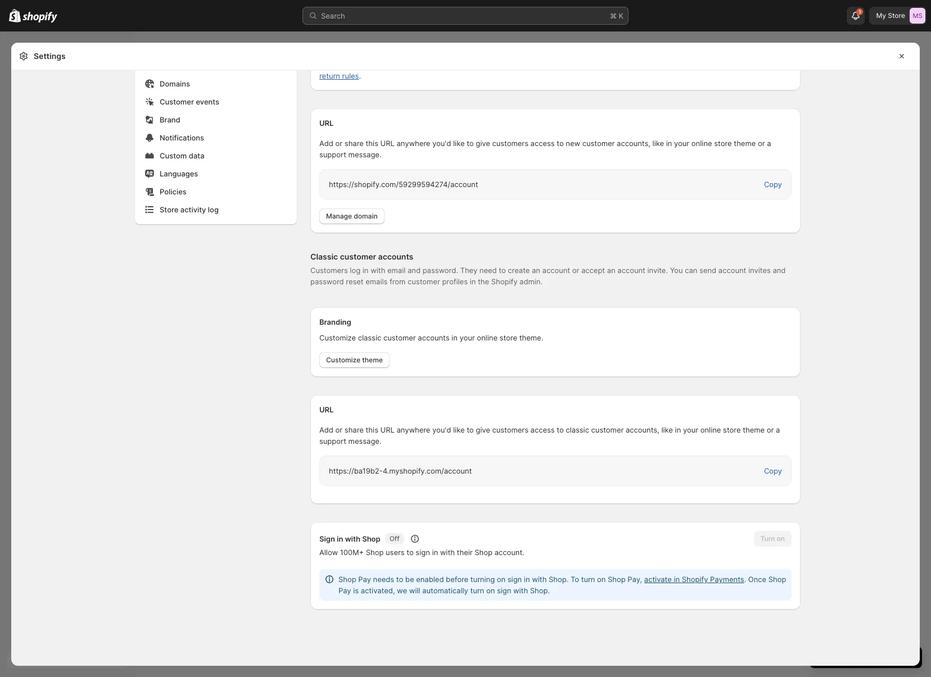 Task type: describe. For each thing, give the bounding box(es) containing it.
emails
[[366, 277, 388, 286]]

1 and from the left
[[408, 266, 421, 275]]

theme.
[[520, 334, 543, 343]]

add for add or share this url anywhere you'd like to give customers access to new customer accounts, like in your online store theme or a support message.
[[319, 139, 334, 148]]

with up 100m+
[[345, 535, 361, 544]]

this for add or share this url anywhere you'd like to give customers access to new customer accounts, like in your online store theme or a support message.
[[366, 139, 379, 148]]

activated,
[[361, 587, 395, 596]]

1 horizontal spatial store
[[888, 11, 906, 20]]

1 horizontal spatial accounts
[[418, 334, 450, 343]]

customer
[[160, 97, 194, 106]]

admin.
[[520, 277, 543, 286]]

languages link
[[142, 166, 290, 182]]

email
[[388, 266, 406, 275]]

notifications
[[160, 133, 204, 142]]

invite.
[[648, 266, 668, 275]]

. once shop pay is activated, we will automatically turn on sign with shop.
[[339, 575, 787, 596]]

reset
[[346, 277, 364, 286]]

pay,
[[628, 575, 642, 584]]

with inside . once shop pay is activated, we will automatically turn on sign with shop.
[[514, 587, 528, 596]]

customize for customize theme
[[326, 356, 361, 364]]

create
[[508, 266, 530, 275]]

payments
[[710, 575, 744, 584]]

copy button for add or share this url anywhere you'd like to give customers access to classic customer accounts, like in your online store theme or a support message.
[[758, 462, 789, 481]]

from
[[390, 277, 406, 286]]

password.
[[423, 266, 458, 275]]

add for add or share this url anywhere you'd like to give customers access to classic customer accounts, like in your online store theme or a support message.
[[319, 426, 334, 435]]

in inside add or share this url anywhere you'd like to give customers access to classic customer accounts, like in your online store theme or a support message.
[[675, 426, 681, 435]]

store activity log
[[160, 205, 219, 214]]

shop up is
[[339, 575, 356, 584]]

store for classic
[[723, 426, 741, 435]]

support for add or share this url anywhere you'd like to give customers access to classic customer accounts, like in your online store theme or a support message.
[[319, 437, 346, 446]]

https://ba19b2-
[[329, 467, 383, 476]]

notifications link
[[142, 130, 290, 146]]

0 vertical spatial pay
[[358, 575, 371, 584]]

activate
[[644, 575, 672, 584]]

customer events link
[[142, 94, 290, 110]]

anywhere for https://shopify.com/59299594274/account
[[397, 139, 431, 148]]

customize for customize classic customer accounts in your online store theme.
[[319, 334, 356, 343]]

custom data link
[[142, 148, 290, 164]]

return rules .
[[319, 71, 361, 80]]

events
[[196, 97, 219, 106]]

online for classic
[[701, 426, 721, 435]]

you'd for https://shopify.com/59299594274/account
[[433, 139, 451, 148]]

shop left users
[[366, 548, 384, 557]]

status inside 'settings' dialog
[[319, 570, 792, 601]]

sign inside . once shop pay is activated, we will automatically turn on sign with shop.
[[497, 587, 511, 596]]

my store image
[[910, 8, 926, 24]]

on inside . once shop pay is activated, we will automatically turn on sign with shop.
[[486, 587, 495, 596]]

turning
[[471, 575, 495, 584]]

branding
[[319, 318, 351, 327]]

rules
[[342, 71, 359, 80]]

log inside classic customer accounts customers log in with email and password. they need to create an account or accept an account invite. you can send account invites and password reset emails from customer profiles in the shopify admin.
[[350, 266, 361, 275]]

is
[[353, 587, 359, 596]]

settings dialog
[[11, 0, 920, 667]]

customer events
[[160, 97, 219, 106]]

https://shopify.com/59299594274/account
[[329, 180, 478, 189]]

shop left pay,
[[608, 575, 626, 584]]

they
[[460, 266, 478, 275]]

custom data
[[160, 151, 204, 160]]

once
[[749, 575, 767, 584]]

enabled
[[416, 575, 444, 584]]

activity
[[180, 205, 206, 214]]

online for new
[[692, 139, 712, 148]]

customers for https://shopify.com/59299594274/account
[[492, 139, 529, 148]]

we
[[397, 587, 407, 596]]

to inside classic customer accounts customers log in with email and password. they need to create an account or accept an account invite. you can send account invites and password reset emails from customer profiles in the shopify admin.
[[499, 266, 506, 275]]

off
[[390, 535, 400, 543]]

before
[[446, 575, 469, 584]]

log inside store activity log link
[[208, 205, 219, 214]]

be
[[405, 575, 414, 584]]

allow 100m+ shop users to sign in with their shop account.
[[319, 548, 525, 557]]

or inside classic customer accounts customers log in with email and password. they need to create an account or accept an account invite. you can send account invites and password reset emails from customer profiles in the shopify admin.
[[572, 266, 580, 275]]

shopify image
[[9, 9, 21, 22]]

k
[[619, 11, 624, 20]]

with inside classic customer accounts customers log in with email and password. they need to create an account or accept an account invite. you can send account invites and password reset emails from customer profiles in the shopify admin.
[[371, 266, 385, 275]]

your for new
[[674, 139, 690, 148]]

1 horizontal spatial on
[[497, 575, 506, 584]]

customize classic customer accounts in your online store theme.
[[319, 334, 543, 343]]

my
[[877, 11, 886, 20]]

1 vertical spatial store
[[500, 334, 517, 343]]

0 vertical spatial turn
[[581, 575, 595, 584]]

return
[[319, 71, 340, 80]]

you'd for https://ba19b2-4.myshopify.com/account
[[433, 426, 451, 435]]

copy for add or share this url anywhere you'd like to give customers access to classic customer accounts, like in your online store theme or a support message.
[[764, 467, 782, 476]]

return rules link
[[319, 71, 359, 80]]

classic
[[310, 252, 338, 262]]

with left to
[[532, 575, 547, 584]]

customize theme link
[[319, 353, 390, 368]]

access for new
[[531, 139, 555, 148]]

url inside add or share this url anywhere you'd like to give customers access to classic customer accounts, like in your online store theme or a support message.
[[381, 426, 395, 435]]

my store
[[877, 11, 906, 20]]

domain
[[354, 212, 378, 220]]

sign
[[319, 535, 335, 544]]

their
[[457, 548, 473, 557]]

give for https://ba19b2-4.myshopify.com/account
[[476, 426, 490, 435]]

with left the 'their'
[[440, 548, 455, 557]]

shop left the off
[[362, 535, 381, 544]]

brand
[[160, 115, 180, 124]]

need
[[480, 266, 497, 275]]

copy button for add or share this url anywhere you'd like to give customers access to new customer accounts, like in your online store theme or a support message.
[[758, 175, 789, 194]]

store for new
[[714, 139, 732, 148]]

theme for add or share this url anywhere you'd like to give customers access to classic customer accounts, like in your online store theme or a support message.
[[743, 426, 765, 435]]

⌘ k
[[610, 11, 624, 20]]

domains link
[[142, 76, 290, 92]]

1 vertical spatial sign
[[508, 575, 522, 584]]

in inside add or share this url anywhere you'd like to give customers access to new customer accounts, like in your online store theme or a support message.
[[666, 139, 672, 148]]

share for add or share this url anywhere you'd like to give customers access to new customer accounts, like in your online store theme or a support message.
[[345, 139, 364, 148]]

password
[[310, 277, 344, 286]]

profiles
[[442, 277, 468, 286]]

0 vertical spatial shop.
[[549, 575, 569, 584]]

1 vertical spatial your
[[460, 334, 475, 343]]

shopify image
[[23, 12, 58, 23]]



Task type: locate. For each thing, give the bounding box(es) containing it.
0 vertical spatial anywhere
[[397, 139, 431, 148]]

customize
[[319, 334, 356, 343], [326, 356, 361, 364]]

1 horizontal spatial an
[[607, 266, 616, 275]]

users
[[386, 548, 405, 557]]

0 horizontal spatial and
[[408, 266, 421, 275]]

shop right once
[[769, 575, 787, 584]]

your for classic
[[683, 426, 699, 435]]

2 copy button from the top
[[758, 462, 789, 481]]

1 this from the top
[[366, 139, 379, 148]]

0 horizontal spatial classic
[[358, 334, 382, 343]]

2 vertical spatial theme
[[743, 426, 765, 435]]

0 vertical spatial theme
[[734, 139, 756, 148]]

pay up is
[[358, 575, 371, 584]]

2 add from the top
[[319, 426, 334, 435]]

accounts, inside add or share this url anywhere you'd like to give customers access to new customer accounts, like in your online store theme or a support message.
[[617, 139, 651, 148]]

1 vertical spatial theme
[[362, 356, 383, 364]]

message.
[[349, 150, 382, 159], [349, 437, 382, 446]]

2 account from the left
[[618, 266, 646, 275]]

1 customers from the top
[[492, 139, 529, 148]]

. left once
[[744, 575, 746, 584]]

shop.
[[549, 575, 569, 584], [530, 587, 550, 596]]

customer inside add or share this url anywhere you'd like to give customers access to classic customer accounts, like in your online store theme or a support message.
[[591, 426, 624, 435]]

brand link
[[142, 112, 290, 128]]

0 vertical spatial this
[[366, 139, 379, 148]]

support inside add or share this url anywhere you'd like to give customers access to classic customer accounts, like in your online store theme or a support message.
[[319, 437, 346, 446]]

0 vertical spatial classic
[[358, 334, 382, 343]]

log up "reset"
[[350, 266, 361, 275]]

this up https://shopify.com/59299594274/account
[[366, 139, 379, 148]]

you'd up https://shopify.com/59299594274/account
[[433, 139, 451, 148]]

customize theme
[[326, 356, 383, 364]]

1 vertical spatial classic
[[566, 426, 589, 435]]

1 horizontal spatial and
[[773, 266, 786, 275]]

domains
[[160, 79, 190, 88]]

dialog
[[925, 43, 931, 667]]

0 vertical spatial copy
[[764, 180, 782, 189]]

message. up https://shopify.com/59299594274/account
[[349, 150, 382, 159]]

accounts, for classic
[[626, 426, 660, 435]]

this for add or share this url anywhere you'd like to give customers access to classic customer accounts, like in your online store theme or a support message.
[[366, 426, 379, 435]]

a for add or share this url anywhere you'd like to give customers access to new customer accounts, like in your online store theme or a support message.
[[767, 139, 771, 148]]

message. up https://ba19b2-
[[349, 437, 382, 446]]

3 account from the left
[[719, 266, 747, 275]]

this
[[366, 139, 379, 148], [366, 426, 379, 435]]

1 vertical spatial copy
[[764, 467, 782, 476]]

1 horizontal spatial shopify
[[682, 575, 708, 584]]

1 vertical spatial you'd
[[433, 426, 451, 435]]

turn right to
[[581, 575, 595, 584]]

store inside 'settings' dialog
[[160, 205, 178, 214]]

2 copy from the top
[[764, 467, 782, 476]]

0 vertical spatial a
[[767, 139, 771, 148]]

message. for https://shopify.com/59299594274/account
[[349, 150, 382, 159]]

share inside add or share this url anywhere you'd like to give customers access to classic customer accounts, like in your online store theme or a support message.
[[345, 426, 364, 435]]

https://ba19b2-4.myshopify.com/account
[[329, 467, 472, 476]]

url inside add or share this url anywhere you'd like to give customers access to new customer accounts, like in your online store theme or a support message.
[[381, 139, 395, 148]]

. inside . once shop pay is activated, we will automatically turn on sign with shop.
[[744, 575, 746, 584]]

or
[[336, 139, 343, 148], [758, 139, 765, 148], [572, 266, 580, 275], [336, 426, 343, 435], [767, 426, 774, 435]]

copy button
[[758, 175, 789, 194], [758, 462, 789, 481]]

allow
[[319, 548, 338, 557]]

customers
[[310, 266, 348, 275]]

1 vertical spatial pay
[[339, 587, 351, 596]]

store
[[714, 139, 732, 148], [500, 334, 517, 343], [723, 426, 741, 435]]

share for add or share this url anywhere you'd like to give customers access to classic customer accounts, like in your online store theme or a support message.
[[345, 426, 364, 435]]

accounts, for new
[[617, 139, 651, 148]]

1 vertical spatial shop.
[[530, 587, 550, 596]]

manage domain
[[326, 212, 378, 220]]

an
[[532, 266, 541, 275], [607, 266, 616, 275]]

an up admin.
[[532, 266, 541, 275]]

0 vertical spatial you'd
[[433, 139, 451, 148]]

0 vertical spatial add
[[319, 139, 334, 148]]

.
[[359, 71, 361, 80], [744, 575, 746, 584]]

1 horizontal spatial a
[[776, 426, 780, 435]]

will
[[409, 587, 420, 596]]

message. inside add or share this url anywhere you'd like to give customers access to new customer accounts, like in your online store theme or a support message.
[[349, 150, 382, 159]]

1 anywhere from the top
[[397, 139, 431, 148]]

pay left is
[[339, 587, 351, 596]]

0 vertical spatial store
[[714, 139, 732, 148]]

0 horizontal spatial store
[[160, 205, 178, 214]]

customers inside add or share this url anywhere you'd like to give customers access to new customer accounts, like in your online store theme or a support message.
[[492, 139, 529, 148]]

accept
[[582, 266, 605, 275]]

0 horizontal spatial pay
[[339, 587, 351, 596]]

pay
[[358, 575, 371, 584], [339, 587, 351, 596]]

0 vertical spatial .
[[359, 71, 361, 80]]

give for https://shopify.com/59299594274/account
[[476, 139, 490, 148]]

0 horizontal spatial on
[[486, 587, 495, 596]]

shop. inside . once shop pay is activated, we will automatically turn on sign with shop.
[[530, 587, 550, 596]]

1 vertical spatial customize
[[326, 356, 361, 364]]

1 vertical spatial online
[[477, 334, 498, 343]]

give inside add or share this url anywhere you'd like to give customers access to classic customer accounts, like in your online store theme or a support message.
[[476, 426, 490, 435]]

settings
[[34, 51, 66, 61]]

theme
[[734, 139, 756, 148], [362, 356, 383, 364], [743, 426, 765, 435]]

manage domain link
[[319, 209, 384, 224]]

1 horizontal spatial .
[[744, 575, 746, 584]]

2 support from the top
[[319, 437, 346, 446]]

a inside add or share this url anywhere you'd like to give customers access to new customer accounts, like in your online store theme or a support message.
[[767, 139, 771, 148]]

anywhere up https://shopify.com/59299594274/account
[[397, 139, 431, 148]]

1 horizontal spatial account
[[618, 266, 646, 275]]

1 vertical spatial this
[[366, 426, 379, 435]]

online inside add or share this url anywhere you'd like to give customers access to new customer accounts, like in your online store theme or a support message.
[[692, 139, 712, 148]]

0 vertical spatial copy button
[[758, 175, 789, 194]]

1 vertical spatial accounts,
[[626, 426, 660, 435]]

on down turning
[[486, 587, 495, 596]]

0 horizontal spatial shopify
[[491, 277, 518, 286]]

0 vertical spatial online
[[692, 139, 712, 148]]

1 add from the top
[[319, 139, 334, 148]]

2 vertical spatial store
[[723, 426, 741, 435]]

you
[[670, 266, 683, 275]]

give
[[476, 139, 490, 148], [476, 426, 490, 435]]

2 horizontal spatial account
[[719, 266, 747, 275]]

share
[[345, 139, 364, 148], [345, 426, 364, 435]]

support
[[319, 150, 346, 159], [319, 437, 346, 446]]

1 message. from the top
[[349, 150, 382, 159]]

classic
[[358, 334, 382, 343], [566, 426, 589, 435]]

0 vertical spatial sign
[[416, 548, 430, 557]]

0 vertical spatial message.
[[349, 150, 382, 159]]

1 an from the left
[[532, 266, 541, 275]]

policies
[[160, 187, 187, 196]]

anywhere inside add or share this url anywhere you'd like to give customers access to classic customer accounts, like in your online store theme or a support message.
[[397, 426, 431, 435]]

your inside add or share this url anywhere you'd like to give customers access to new customer accounts, like in your online store theme or a support message.
[[674, 139, 690, 148]]

2 horizontal spatial on
[[597, 575, 606, 584]]

0 vertical spatial support
[[319, 150, 346, 159]]

1 vertical spatial anywhere
[[397, 426, 431, 435]]

online inside add or share this url anywhere you'd like to give customers access to classic customer accounts, like in your online store theme or a support message.
[[701, 426, 721, 435]]

data
[[189, 151, 204, 160]]

1 vertical spatial turn
[[470, 587, 484, 596]]

give inside add or share this url anywhere you'd like to give customers access to new customer accounts, like in your online store theme or a support message.
[[476, 139, 490, 148]]

languages
[[160, 169, 198, 178]]

this inside add or share this url anywhere you'd like to give customers access to new customer accounts, like in your online store theme or a support message.
[[366, 139, 379, 148]]

1 copy button from the top
[[758, 175, 789, 194]]

message. inside add or share this url anywhere you'd like to give customers access to classic customer accounts, like in your online store theme or a support message.
[[349, 437, 382, 446]]

1 access from the top
[[531, 139, 555, 148]]

shopify left payments
[[682, 575, 708, 584]]

to
[[467, 139, 474, 148], [557, 139, 564, 148], [499, 266, 506, 275], [467, 426, 474, 435], [557, 426, 564, 435], [407, 548, 414, 557], [396, 575, 403, 584]]

1 vertical spatial copy button
[[758, 462, 789, 481]]

1 vertical spatial store
[[160, 205, 178, 214]]

1 horizontal spatial pay
[[358, 575, 371, 584]]

with
[[371, 266, 385, 275], [345, 535, 361, 544], [440, 548, 455, 557], [532, 575, 547, 584], [514, 587, 528, 596]]

1 vertical spatial shopify
[[682, 575, 708, 584]]

access
[[531, 139, 555, 148], [531, 426, 555, 435]]

2 anywhere from the top
[[397, 426, 431, 435]]

1 vertical spatial give
[[476, 426, 490, 435]]

100m+
[[340, 548, 364, 557]]

access inside add or share this url anywhere you'd like to give customers access to new customer accounts, like in your online store theme or a support message.
[[531, 139, 555, 148]]

2 this from the top
[[366, 426, 379, 435]]

activate in shopify payments link
[[644, 575, 744, 584]]

customer inside add or share this url anywhere you'd like to give customers access to new customer accounts, like in your online store theme or a support message.
[[583, 139, 615, 148]]

customers for https://ba19b2-4.myshopify.com/account
[[492, 426, 529, 435]]

turn inside . once shop pay is activated, we will automatically turn on sign with shop.
[[470, 587, 484, 596]]

account right send
[[719, 266, 747, 275]]

add or share this url anywhere you'd like to give customers access to classic customer accounts, like in your online store theme or a support message.
[[319, 426, 780, 446]]

url
[[319, 119, 334, 128], [381, 139, 395, 148], [319, 406, 334, 415], [381, 426, 395, 435]]

add
[[319, 139, 334, 148], [319, 426, 334, 435]]

with down shop pay needs to be enabled before turning on sign in with shop. to turn on shop pay, activate in shopify payments
[[514, 587, 528, 596]]

manage
[[326, 212, 352, 220]]

sign in with shop
[[319, 535, 381, 544]]

support for add or share this url anywhere you'd like to give customers access to new customer accounts, like in your online store theme or a support message.
[[319, 150, 346, 159]]

support inside add or share this url anywhere you'd like to give customers access to new customer accounts, like in your online store theme or a support message.
[[319, 150, 346, 159]]

1 account from the left
[[543, 266, 570, 275]]

on right turning
[[497, 575, 506, 584]]

anywhere up https://ba19b2-4.myshopify.com/account
[[397, 426, 431, 435]]

copy
[[764, 180, 782, 189], [764, 467, 782, 476]]

this up https://ba19b2-
[[366, 426, 379, 435]]

1 vertical spatial add
[[319, 426, 334, 435]]

0 vertical spatial customize
[[319, 334, 356, 343]]

you'd
[[433, 139, 451, 148], [433, 426, 451, 435]]

an right accept
[[607, 266, 616, 275]]

anywhere inside add or share this url anywhere you'd like to give customers access to new customer accounts, like in your online store theme or a support message.
[[397, 139, 431, 148]]

share inside add or share this url anywhere you'd like to give customers access to new customer accounts, like in your online store theme or a support message.
[[345, 139, 364, 148]]

access inside add or share this url anywhere you'd like to give customers access to classic customer accounts, like in your online store theme or a support message.
[[531, 426, 555, 435]]

0 horizontal spatial accounts
[[378, 252, 414, 262]]

a for add or share this url anywhere you'd like to give customers access to classic customer accounts, like in your online store theme or a support message.
[[776, 426, 780, 435]]

you'd inside add or share this url anywhere you'd like to give customers access to classic customer accounts, like in your online store theme or a support message.
[[433, 426, 451, 435]]

customers inside add or share this url anywhere you'd like to give customers access to classic customer accounts, like in your online store theme or a support message.
[[492, 426, 529, 435]]

0 horizontal spatial .
[[359, 71, 361, 80]]

account up admin.
[[543, 266, 570, 275]]

theme inside add or share this url anywhere you'd like to give customers access to new customer accounts, like in your online store theme or a support message.
[[734, 139, 756, 148]]

2 and from the left
[[773, 266, 786, 275]]

and right email
[[408, 266, 421, 275]]

0 vertical spatial accounts,
[[617, 139, 651, 148]]

and right invites at top
[[773, 266, 786, 275]]

1 horizontal spatial turn
[[581, 575, 595, 584]]

2 you'd from the top
[[433, 426, 451, 435]]

shop right the 'their'
[[475, 548, 493, 557]]

customers
[[492, 139, 529, 148], [492, 426, 529, 435]]

1 you'd from the top
[[433, 139, 451, 148]]

1 copy from the top
[[764, 180, 782, 189]]

anywhere for https://ba19b2-4.myshopify.com/account
[[397, 426, 431, 435]]

0 vertical spatial customers
[[492, 139, 529, 148]]

store down policies
[[160, 205, 178, 214]]

0 vertical spatial share
[[345, 139, 364, 148]]

store inside add or share this url anywhere you'd like to give customers access to new customer accounts, like in your online store theme or a support message.
[[714, 139, 732, 148]]

theme inside the customize theme link
[[362, 356, 383, 364]]

this inside add or share this url anywhere you'd like to give customers access to classic customer accounts, like in your online store theme or a support message.
[[366, 426, 379, 435]]

status
[[319, 570, 792, 601]]

2 customers from the top
[[492, 426, 529, 435]]

can
[[685, 266, 698, 275]]

1 vertical spatial log
[[350, 266, 361, 275]]

0 horizontal spatial log
[[208, 205, 219, 214]]

0 vertical spatial accounts
[[378, 252, 414, 262]]

you'd inside add or share this url anywhere you'd like to give customers access to new customer accounts, like in your online store theme or a support message.
[[433, 139, 451, 148]]

shopify inside classic customer accounts customers log in with email and password. they need to create an account or accept an account invite. you can send account invites and password reset emails from customer profiles in the shopify admin.
[[491, 277, 518, 286]]

0 horizontal spatial account
[[543, 266, 570, 275]]

⌘
[[610, 11, 617, 20]]

anywhere
[[397, 139, 431, 148], [397, 426, 431, 435]]

1 vertical spatial customers
[[492, 426, 529, 435]]

to
[[571, 575, 579, 584]]

send
[[700, 266, 717, 275]]

classic customer accounts customers log in with email and password. they need to create an account or accept an account invite. you can send account invites and password reset emails from customer profiles in the shopify admin.
[[310, 252, 786, 286]]

0 horizontal spatial a
[[767, 139, 771, 148]]

0 vertical spatial access
[[531, 139, 555, 148]]

1 vertical spatial accounts
[[418, 334, 450, 343]]

2 an from the left
[[607, 266, 616, 275]]

custom
[[160, 151, 187, 160]]

add inside add or share this url anywhere you'd like to give customers access to classic customer accounts, like in your online store theme or a support message.
[[319, 426, 334, 435]]

on
[[497, 575, 506, 584], [597, 575, 606, 584], [486, 587, 495, 596]]

shop pay needs to be enabled before turning on sign in with shop. to turn on shop pay, activate in shopify payments
[[339, 575, 744, 584]]

4.myshopify.com/account
[[383, 467, 472, 476]]

access for classic
[[531, 426, 555, 435]]

your inside add or share this url anywhere you'd like to give customers access to classic customer accounts, like in your online store theme or a support message.
[[683, 426, 699, 435]]

2 vertical spatial sign
[[497, 587, 511, 596]]

needs
[[373, 575, 394, 584]]

theme inside add or share this url anywhere you'd like to give customers access to classic customer accounts, like in your online store theme or a support message.
[[743, 426, 765, 435]]

search
[[321, 11, 345, 20]]

turn
[[581, 575, 595, 584], [470, 587, 484, 596]]

classic inside add or share this url anywhere you'd like to give customers access to classic customer accounts, like in your online store theme or a support message.
[[566, 426, 589, 435]]

1 button
[[847, 7, 865, 25]]

automatically
[[422, 587, 468, 596]]

account left invite.
[[618, 266, 646, 275]]

shopify down create
[[491, 277, 518, 286]]

theme for add or share this url anywhere you'd like to give customers access to new customer accounts, like in your online store theme or a support message.
[[734, 139, 756, 148]]

new
[[566, 139, 581, 148]]

shop. down shop pay needs to be enabled before turning on sign in with shop. to turn on shop pay, activate in shopify payments
[[530, 587, 550, 596]]

1 horizontal spatial log
[[350, 266, 361, 275]]

store inside add or share this url anywhere you'd like to give customers access to classic customer accounts, like in your online store theme or a support message.
[[723, 426, 741, 435]]

0 horizontal spatial turn
[[470, 587, 484, 596]]

add inside add or share this url anywhere you'd like to give customers access to new customer accounts, like in your online store theme or a support message.
[[319, 139, 334, 148]]

log
[[208, 205, 219, 214], [350, 266, 361, 275]]

log down policies link
[[208, 205, 219, 214]]

add or share this url anywhere you'd like to give customers access to new customer accounts, like in your online store theme or a support message.
[[319, 139, 771, 159]]

0 vertical spatial your
[[674, 139, 690, 148]]

0 vertical spatial log
[[208, 205, 219, 214]]

a inside add or share this url anywhere you'd like to give customers access to classic customer accounts, like in your online store theme or a support message.
[[776, 426, 780, 435]]

1 vertical spatial .
[[744, 575, 746, 584]]

store activity log link
[[142, 202, 290, 218]]

2 vertical spatial online
[[701, 426, 721, 435]]

0 horizontal spatial an
[[532, 266, 541, 275]]

1 vertical spatial a
[[776, 426, 780, 435]]

with up emails
[[371, 266, 385, 275]]

online
[[692, 139, 712, 148], [477, 334, 498, 343], [701, 426, 721, 435]]

1 share from the top
[[345, 139, 364, 148]]

1 vertical spatial share
[[345, 426, 364, 435]]

on right to
[[597, 575, 606, 584]]

2 access from the top
[[531, 426, 555, 435]]

2 give from the top
[[476, 426, 490, 435]]

1 give from the top
[[476, 139, 490, 148]]

the
[[478, 277, 489, 286]]

you'd up 4.myshopify.com/account
[[433, 426, 451, 435]]

status containing shop pay needs to be enabled before turning on sign in with shop. to turn on shop pay,
[[319, 570, 792, 601]]

1 vertical spatial message.
[[349, 437, 382, 446]]

1 horizontal spatial classic
[[566, 426, 589, 435]]

2 message. from the top
[[349, 437, 382, 446]]

message. for https://ba19b2-4.myshopify.com/account
[[349, 437, 382, 446]]

pay inside . once shop pay is activated, we will automatically turn on sign with shop.
[[339, 587, 351, 596]]

. right return
[[359, 71, 361, 80]]

store right my
[[888, 11, 906, 20]]

1 vertical spatial access
[[531, 426, 555, 435]]

shop. left to
[[549, 575, 569, 584]]

2 share from the top
[[345, 426, 364, 435]]

customer
[[583, 139, 615, 148], [340, 252, 376, 262], [408, 277, 440, 286], [384, 334, 416, 343], [591, 426, 624, 435]]

account.
[[495, 548, 525, 557]]

1 vertical spatial support
[[319, 437, 346, 446]]

shop inside . once shop pay is activated, we will automatically turn on sign with shop.
[[769, 575, 787, 584]]

accounts inside classic customer accounts customers log in with email and password. they need to create an account or accept an account invite. you can send account invites and password reset emails from customer profiles in the shopify admin.
[[378, 252, 414, 262]]

0 vertical spatial store
[[888, 11, 906, 20]]

2 vertical spatial your
[[683, 426, 699, 435]]

1
[[859, 9, 861, 15]]

1 support from the top
[[319, 150, 346, 159]]

0 vertical spatial give
[[476, 139, 490, 148]]

invites
[[749, 266, 771, 275]]

0 vertical spatial shopify
[[491, 277, 518, 286]]

policies link
[[142, 184, 290, 200]]

accounts,
[[617, 139, 651, 148], [626, 426, 660, 435]]

copy for add or share this url anywhere you'd like to give customers access to new customer accounts, like in your online store theme or a support message.
[[764, 180, 782, 189]]

turn down turning
[[470, 587, 484, 596]]

accounts, inside add or share this url anywhere you'd like to give customers access to classic customer accounts, like in your online store theme or a support message.
[[626, 426, 660, 435]]



Task type: vqa. For each thing, say whether or not it's contained in the screenshot.
support in Add or share this URL anywhere you'd like to give customers access to new customer accounts, like in your online store theme or a support message.
yes



